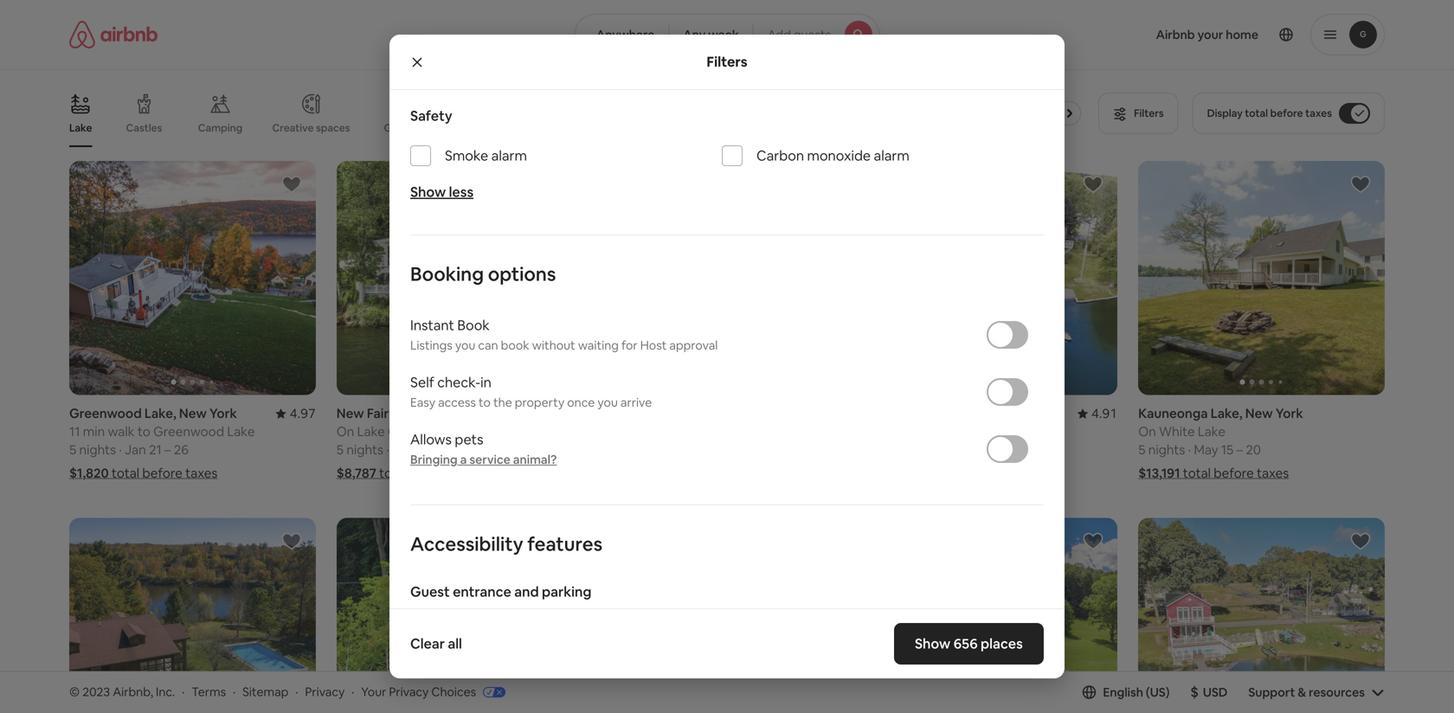 Task type: vqa. For each thing, say whether or not it's contained in the screenshot.
the right the show
yes



Task type: describe. For each thing, give the bounding box(es) containing it.
· right the inc.
[[182, 684, 185, 700]]

candlewood
[[388, 423, 464, 440]]

show for show 656 places
[[915, 635, 951, 653]]

jan
[[125, 441, 146, 458]]

· right terms
[[233, 684, 236, 700]]

17
[[979, 441, 991, 458]]

can
[[478, 338, 498, 353]]

clear all
[[410, 635, 462, 653]]

english (us) button
[[1082, 685, 1170, 700]]

once
[[567, 395, 595, 410]]

5 inside kauneonga lake, new york on white lake 5 nights · may 15 – 20 $13,191 total before taxes
[[1138, 442, 1146, 458]]

monoxide
[[807, 147, 871, 165]]

· left privacy link
[[295, 684, 298, 700]]

carbon
[[757, 147, 804, 165]]

creative
[[272, 121, 314, 135]]

to inside self check-in easy access to the property once you arrive
[[479, 395, 491, 410]]

new inside the greenwood lake, new york 11 min walk to greenwood lake 5 nights · jan 21 – 26 $1,820 total before taxes
[[179, 405, 207, 422]]

bringing
[[410, 452, 458, 467]]

add guests
[[768, 27, 831, 42]]

greenwood lake, new york 11 min walk to greenwood lake 5 nights · jan 21 – 26 $1,820 total before taxes
[[69, 405, 255, 482]]

smoke
[[445, 147, 488, 165]]

total inside kauneonga lake, new york on white lake 5 nights · may 15 – 20 $13,191 total before taxes
[[1183, 465, 1211, 482]]

nights inside new fairfield, connecticut on lake candlewood 5 nights · dec 16 – 21 $8,787 total before taxes
[[347, 441, 383, 458]]

inc.
[[156, 684, 175, 700]]

taxes inside new fairfield, connecticut on lake candlewood 5 nights · dec 16 – 21 $8,787 total before taxes
[[453, 465, 485, 482]]

16
[[419, 441, 432, 458]]

show map
[[687, 608, 746, 624]]

none search field containing anywhere
[[575, 14, 880, 55]]

before inside the greenwood lake, new york 11 min walk to greenwood lake 5 nights · jan 21 – 26 $1,820 total before taxes
[[142, 465, 183, 482]]

support & resources
[[1248, 685, 1365, 700]]

the
[[493, 395, 512, 410]]

· left your
[[352, 684, 354, 700]]

pets
[[455, 431, 483, 448]]

3 new from the left
[[667, 405, 694, 422]]

waiting
[[578, 338, 619, 353]]

usd
[[1203, 685, 1228, 700]]

sitemap
[[242, 684, 289, 700]]

$
[[1191, 683, 1199, 701]]

nights inside the greenwood lake, new york 11 min walk to greenwood lake 5 nights · jan 21 – 26 $1,820 total before taxes
[[79, 441, 116, 458]]

all
[[448, 635, 462, 653]]

0 vertical spatial greenwood
[[69, 405, 142, 422]]

booking options
[[410, 262, 556, 287]]

21 inside new fairfield, connecticut on lake candlewood 5 nights · dec 16 – 21 $8,787 total before taxes
[[444, 441, 457, 458]]

new inside kauneonga lake, new york on white lake 5 nights · may 15 – 20 $13,191 total before taxes
[[1245, 405, 1273, 422]]

support & resources button
[[1248, 685, 1385, 700]]

spaces
[[316, 121, 350, 135]]

3 – from the left
[[969, 441, 976, 458]]

safety
[[410, 107, 452, 125]]

you inside self check-in easy access to the property once you arrive
[[598, 395, 618, 410]]

©
[[69, 684, 80, 700]]

accessibility
[[410, 532, 523, 557]]

$8,787
[[337, 465, 376, 482]]

total inside new fairfield, connecticut on lake candlewood 5 nights · dec 16 – 21 $8,787 total before taxes
[[379, 465, 407, 482]]

1 may from the left
[[927, 441, 951, 458]]

total right display on the top right of the page
[[1245, 106, 1268, 120]]

resources
[[1309, 685, 1365, 700]]

fairfield,
[[367, 405, 419, 422]]

new inside new fairfield, connecticut on lake candlewood 5 nights · dec 16 – 21 $8,787 total before taxes
[[337, 405, 364, 422]]

add to wishlist: middlefield, connecticut image
[[1083, 174, 1104, 195]]

entrance
[[453, 583, 511, 601]]

min
[[83, 423, 105, 440]]

parking
[[542, 583, 592, 601]]

show 656 places
[[915, 635, 1023, 653]]

group containing lake
[[69, 80, 1088, 147]]

white
[[1159, 423, 1195, 440]]

11
[[69, 423, 80, 440]]

lake inside new fairfield, connecticut on lake candlewood 5 nights · dec 16 – 21 $8,787 total before taxes
[[357, 423, 385, 440]]

kauneonga lake, new york on white lake 5 nights · may 15 – 20 $13,191 total before taxes
[[1138, 405, 1303, 482]]

middlefield, connecticut
[[871, 405, 1022, 422]]

your
[[361, 684, 386, 700]]

5 inside new fairfield, connecticut on lake candlewood 5 nights · dec 16 – 21 $8,787 total before taxes
[[337, 441, 344, 458]]

taxes inside kauneonga lake, new york on white lake 5 nights · may 15 – 20 $13,191 total before taxes
[[1257, 465, 1289, 482]]

4.91 out of 5 average rating image
[[1078, 405, 1118, 422]]

add to wishlist: kauneonga lake, new york image
[[1350, 174, 1371, 195]]

lake inside the greenwood lake, new york 11 min walk to greenwood lake 5 nights · jan 21 – 26 $1,820 total before taxes
[[227, 423, 255, 440]]

2023
[[82, 684, 110, 700]]

656
[[954, 635, 978, 653]]

display
[[1207, 106, 1243, 120]]

middlefield,
[[871, 405, 943, 422]]

english
[[1103, 685, 1143, 700]]

airbnb,
[[113, 684, 153, 700]]

add to wishlist: hortonville, new york image
[[1083, 531, 1104, 552]]

book
[[457, 316, 490, 334]]

lake, for kauneonga
[[1211, 405, 1243, 422]]

instant book listings you can book without waiting for host approval
[[410, 316, 718, 353]]

lake, for greenwood
[[144, 405, 176, 422]]

easy
[[410, 395, 435, 410]]

clear
[[410, 635, 445, 653]]

before inside new fairfield, connecticut on lake candlewood 5 nights · dec 16 – 21 $8,787 total before taxes
[[410, 465, 450, 482]]

your privacy choices link
[[361, 684, 506, 701]]

show less button
[[410, 183, 474, 201]]

1 alarm from the left
[[491, 147, 527, 165]]

your privacy choices
[[361, 684, 476, 700]]

terms · sitemap · privacy ·
[[192, 684, 354, 700]]

access
[[438, 395, 476, 410]]

profile element
[[900, 0, 1385, 69]]

4.97
[[290, 405, 316, 422]]

service
[[470, 452, 511, 467]]



Task type: locate. For each thing, give the bounding box(es) containing it.
1 – from the left
[[164, 441, 171, 458]]

0 horizontal spatial show
[[410, 183, 446, 201]]

· down white
[[1188, 442, 1191, 458]]

connecticut up '17'
[[945, 405, 1022, 422]]

new fairfield, connecticut on lake candlewood 5 nights · dec 16 – 21 $8,787 total before taxes
[[337, 405, 499, 482]]

1 horizontal spatial to
[[479, 395, 491, 410]]

a
[[460, 452, 467, 467]]

0 horizontal spatial connecticut
[[422, 405, 499, 422]]

·
[[119, 441, 122, 458], [386, 441, 389, 458], [1188, 442, 1191, 458], [182, 684, 185, 700], [233, 684, 236, 700], [295, 684, 298, 700], [352, 684, 354, 700]]

before right display on the top right of the page
[[1270, 106, 1303, 120]]

show for show less
[[410, 183, 446, 201]]

2 horizontal spatial show
[[915, 635, 951, 653]]

self check-in easy access to the property once you arrive
[[410, 374, 652, 410]]

1 new from the left
[[179, 405, 207, 422]]

add to wishlist: washington, connecticut image
[[548, 531, 569, 552]]

21 left a
[[444, 441, 457, 458]]

0 horizontal spatial alarm
[[491, 147, 527, 165]]

connecticut up pets
[[422, 405, 499, 422]]

before down 15
[[1214, 465, 1254, 482]]

· left jan
[[119, 441, 122, 458]]

21 inside the greenwood lake, new york 11 min walk to greenwood lake 5 nights · jan 21 – 26 $1,820 total before taxes
[[149, 441, 162, 458]]

2 5 from the left
[[337, 441, 344, 458]]

– inside kauneonga lake, new york on white lake 5 nights · may 15 – 20 $13,191 total before taxes
[[1237, 442, 1243, 458]]

2 horizontal spatial york
[[1276, 405, 1303, 422]]

2 on from the left
[[1138, 423, 1156, 440]]

anywhere
[[596, 27, 655, 42]]

show 656 places link
[[894, 623, 1044, 665]]

5 up $13,191
[[1138, 442, 1146, 458]]

privacy left your
[[305, 684, 345, 700]]

$ usd
[[1191, 683, 1228, 701]]

you right 'once'
[[598, 395, 618, 410]]

0 horizontal spatial on
[[337, 423, 354, 440]]

terms
[[192, 684, 226, 700]]

total down jan
[[112, 465, 139, 482]]

2 york from the left
[[697, 405, 725, 422]]

callicoon, new york
[[604, 405, 725, 422]]

self
[[410, 374, 434, 391]]

on left white
[[1138, 423, 1156, 440]]

3 5 from the left
[[1138, 442, 1146, 458]]

before down the 26
[[142, 465, 183, 482]]

1 horizontal spatial lake,
[[1211, 405, 1243, 422]]

nights inside kauneonga lake, new york on white lake 5 nights · may 15 – 20 $13,191 total before taxes
[[1148, 442, 1185, 458]]

4 new from the left
[[1245, 405, 1273, 422]]

in
[[480, 374, 491, 391]]

4 – from the left
[[1237, 442, 1243, 458]]

camping
[[198, 121, 243, 135]]

new up the 26
[[179, 405, 207, 422]]

21
[[149, 441, 162, 458], [444, 441, 457, 458]]

0 horizontal spatial greenwood
[[69, 405, 142, 422]]

– left the 26
[[164, 441, 171, 458]]

1 horizontal spatial privacy
[[389, 684, 429, 700]]

total down dec
[[379, 465, 407, 482]]

1 horizontal spatial show
[[687, 608, 718, 624]]

total right $13,191
[[1183, 465, 1211, 482]]

bringing a service animal? button
[[410, 452, 557, 467]]

0 vertical spatial to
[[479, 395, 491, 410]]

and
[[514, 583, 539, 601]]

21 right jan
[[149, 441, 162, 458]]

nights down min
[[79, 441, 116, 458]]

you
[[455, 338, 475, 353], [598, 395, 618, 410]]

taxes
[[1305, 106, 1332, 120], [185, 465, 218, 482], [453, 465, 485, 482], [1257, 465, 1289, 482]]

york inside the greenwood lake, new york 11 min walk to greenwood lake 5 nights · jan 21 – 26 $1,820 total before taxes
[[209, 405, 237, 422]]

may 12 – 17
[[927, 441, 991, 458]]

nights down white
[[1148, 442, 1185, 458]]

show left 656
[[915, 635, 951, 653]]

1 york from the left
[[209, 405, 237, 422]]

3 nights from the left
[[1148, 442, 1185, 458]]

on inside kauneonga lake, new york on white lake 5 nights · may 15 – 20 $13,191 total before taxes
[[1138, 423, 1156, 440]]

2 horizontal spatial nights
[[1148, 442, 1185, 458]]

may left 12
[[927, 441, 951, 458]]

add to wishlist: swan lake, new york image
[[281, 531, 302, 552]]

1 lake, from the left
[[144, 405, 176, 422]]

places
[[981, 635, 1023, 653]]

alarm right smoke
[[491, 147, 527, 165]]

1 horizontal spatial york
[[697, 405, 725, 422]]

check-
[[437, 374, 480, 391]]

lake, inside the greenwood lake, new york 11 min walk to greenwood lake 5 nights · jan 21 – 26 $1,820 total before taxes
[[144, 405, 176, 422]]

4.91
[[1091, 405, 1118, 422]]

any week button
[[668, 14, 754, 55]]

2 new from the left
[[337, 405, 364, 422]]

1 horizontal spatial greenwood
[[153, 423, 224, 440]]

0 horizontal spatial to
[[137, 423, 150, 440]]

total
[[1245, 106, 1268, 120], [112, 465, 139, 482], [379, 465, 407, 482], [1183, 465, 1211, 482]]

1 on from the left
[[337, 423, 354, 440]]

alarm
[[491, 147, 527, 165], [874, 147, 910, 165]]

animal?
[[513, 452, 557, 467]]

· inside the greenwood lake, new york 11 min walk to greenwood lake 5 nights · jan 21 – 26 $1,820 total before taxes
[[119, 441, 122, 458]]

options
[[488, 262, 556, 287]]

new left fairfield,
[[337, 405, 364, 422]]

to left the
[[479, 395, 491, 410]]

week
[[708, 27, 739, 42]]

0 horizontal spatial you
[[455, 338, 475, 353]]

for
[[621, 338, 638, 353]]

2 lake, from the left
[[1211, 405, 1243, 422]]

– right 16
[[435, 441, 441, 458]]

less
[[449, 183, 474, 201]]

· inside new fairfield, connecticut on lake candlewood 5 nights · dec 16 – 21 $8,787 total before taxes
[[386, 441, 389, 458]]

property
[[515, 395, 565, 410]]

1 horizontal spatial on
[[1138, 423, 1156, 440]]

1 horizontal spatial may
[[1194, 442, 1218, 458]]

2 connecticut from the left
[[945, 405, 1022, 422]]

show
[[410, 183, 446, 201], [687, 608, 718, 624], [915, 635, 951, 653]]

2 21 from the left
[[444, 441, 457, 458]]

1 nights from the left
[[79, 441, 116, 458]]

guest
[[410, 583, 450, 601]]

connecticut
[[422, 405, 499, 422], [945, 405, 1022, 422]]

to inside the greenwood lake, new york 11 min walk to greenwood lake 5 nights · jan 21 – 26 $1,820 total before taxes
[[137, 423, 150, 440]]

golfing
[[384, 121, 420, 135]]

before down 16
[[410, 465, 450, 482]]

lake, inside kauneonga lake, new york on white lake 5 nights · may 15 – 20 $13,191 total before taxes
[[1211, 405, 1243, 422]]

new up 20
[[1245, 405, 1273, 422]]

0 horizontal spatial 5
[[69, 441, 76, 458]]

20
[[1246, 442, 1261, 458]]

1 vertical spatial show
[[687, 608, 718, 624]]

1 horizontal spatial nights
[[347, 441, 383, 458]]

sitemap link
[[242, 684, 289, 700]]

© 2023 airbnb, inc. ·
[[69, 684, 185, 700]]

accessibility features
[[410, 532, 603, 557]]

1 vertical spatial you
[[598, 395, 618, 410]]

may left 15
[[1194, 442, 1218, 458]]

0 horizontal spatial lake,
[[144, 405, 176, 422]]

– inside new fairfield, connecticut on lake candlewood 5 nights · dec 16 – 21 $8,787 total before taxes
[[435, 441, 441, 458]]

add guests button
[[753, 14, 880, 55]]

on up $8,787
[[337, 423, 354, 440]]

you down 'book'
[[455, 338, 475, 353]]

1 5 from the left
[[69, 441, 76, 458]]

choices
[[431, 684, 476, 700]]

host
[[640, 338, 667, 353]]

york for greenwood lake, new york 11 min walk to greenwood lake 5 nights · jan 21 – 26 $1,820 total before taxes
[[209, 405, 237, 422]]

nights up $8,787
[[347, 441, 383, 458]]

new right arrive on the left bottom of page
[[667, 405, 694, 422]]

1 vertical spatial greenwood
[[153, 423, 224, 440]]

5
[[69, 441, 76, 458], [337, 441, 344, 458], [1138, 442, 1146, 458]]

2 – from the left
[[435, 441, 441, 458]]

2 vertical spatial show
[[915, 635, 951, 653]]

taxes inside the greenwood lake, new york 11 min walk to greenwood lake 5 nights · jan 21 – 26 $1,820 total before taxes
[[185, 465, 218, 482]]

2 alarm from the left
[[874, 147, 910, 165]]

filters dialog
[[390, 0, 1065, 713]]

greenwood up the 26
[[153, 423, 224, 440]]

· inside kauneonga lake, new york on white lake 5 nights · may 15 – 20 $13,191 total before taxes
[[1188, 442, 1191, 458]]

2 nights from the left
[[347, 441, 383, 458]]

lake, up the 26
[[144, 405, 176, 422]]

allows
[[410, 431, 452, 448]]

· left dec
[[386, 441, 389, 458]]

1 vertical spatial to
[[137, 423, 150, 440]]

dec
[[392, 441, 416, 458]]

to up jan
[[137, 423, 150, 440]]

walk
[[108, 423, 135, 440]]

lake, up 15
[[1211, 405, 1243, 422]]

any
[[683, 27, 706, 42]]

may
[[927, 441, 951, 458], [1194, 442, 1218, 458]]

connecticut inside new fairfield, connecticut on lake candlewood 5 nights · dec 16 – 21 $8,787 total before taxes
[[422, 405, 499, 422]]

creative spaces
[[272, 121, 350, 135]]

group
[[69, 80, 1088, 147], [69, 161, 316, 395], [337, 161, 583, 395], [604, 161, 850, 395], [871, 161, 1118, 395], [1138, 161, 1385, 395], [69, 518, 316, 713], [337, 518, 583, 713], [604, 518, 850, 713], [871, 518, 1118, 713], [1138, 518, 1385, 713]]

nights
[[79, 441, 116, 458], [347, 441, 383, 458], [1148, 442, 1185, 458]]

add to wishlist: greenwood lake, new york image
[[281, 174, 302, 195]]

0 horizontal spatial york
[[209, 405, 237, 422]]

add to wishlist: lake huntington, new york image
[[1350, 531, 1371, 552]]

support
[[1248, 685, 1295, 700]]

1 horizontal spatial 5
[[337, 441, 344, 458]]

approval
[[669, 338, 718, 353]]

0 vertical spatial show
[[410, 183, 446, 201]]

0 horizontal spatial nights
[[79, 441, 116, 458]]

york
[[209, 405, 237, 422], [697, 405, 725, 422], [1276, 405, 1303, 422]]

terms link
[[192, 684, 226, 700]]

2 privacy from the left
[[389, 684, 429, 700]]

show less
[[410, 183, 474, 201]]

0 horizontal spatial may
[[927, 441, 951, 458]]

english (us)
[[1103, 685, 1170, 700]]

booking
[[410, 262, 484, 287]]

show left less
[[410, 183, 446, 201]]

None search field
[[575, 14, 880, 55]]

show map button
[[670, 595, 784, 637]]

lake inside group
[[69, 121, 92, 135]]

instant
[[410, 316, 454, 334]]

– left '17'
[[969, 441, 976, 458]]

4.97 out of 5 average rating image
[[276, 405, 316, 422]]

1 horizontal spatial 21
[[444, 441, 457, 458]]

guest entrance and parking
[[410, 583, 592, 601]]

show inside button
[[687, 608, 718, 624]]

lake
[[69, 121, 92, 135], [227, 423, 255, 440], [357, 423, 385, 440], [1198, 423, 1226, 440]]

add
[[768, 27, 791, 42]]

allows pets bringing a service animal?
[[410, 431, 557, 467]]

0 horizontal spatial 21
[[149, 441, 162, 458]]

5 inside the greenwood lake, new york 11 min walk to greenwood lake 5 nights · jan 21 – 26 $1,820 total before taxes
[[69, 441, 76, 458]]

smoke alarm
[[445, 147, 527, 165]]

5 up $8,787
[[337, 441, 344, 458]]

– inside the greenwood lake, new york 11 min walk to greenwood lake 5 nights · jan 21 – 26 $1,820 total before taxes
[[164, 441, 171, 458]]

&
[[1298, 685, 1306, 700]]

on inside new fairfield, connecticut on lake candlewood 5 nights · dec 16 – 21 $8,787 total before taxes
[[337, 423, 354, 440]]

arrive
[[621, 395, 652, 410]]

2 horizontal spatial 5
[[1138, 442, 1146, 458]]

show for show map
[[687, 608, 718, 624]]

– right 15
[[1237, 442, 1243, 458]]

26
[[174, 441, 189, 458]]

1 horizontal spatial connecticut
[[945, 405, 1022, 422]]

5 down 11
[[69, 441, 76, 458]]

1 21 from the left
[[149, 441, 162, 458]]

castles
[[126, 121, 162, 135]]

1 privacy from the left
[[305, 684, 345, 700]]

(us)
[[1146, 685, 1170, 700]]

map
[[721, 608, 746, 624]]

greenwood up min
[[69, 405, 142, 422]]

show left map
[[687, 608, 718, 624]]

anywhere button
[[575, 14, 669, 55]]

you inside instant book listings you can book without waiting for host approval
[[455, 338, 475, 353]]

$1,820
[[69, 465, 109, 482]]

privacy right your
[[389, 684, 429, 700]]

guests
[[794, 27, 831, 42]]

3 york from the left
[[1276, 405, 1303, 422]]

total inside the greenwood lake, new york 11 min walk to greenwood lake 5 nights · jan 21 – 26 $1,820 total before taxes
[[112, 465, 139, 482]]

1 connecticut from the left
[[422, 405, 499, 422]]

york for kauneonga lake, new york on white lake 5 nights · may 15 – 20 $13,191 total before taxes
[[1276, 405, 1303, 422]]

may inside kauneonga lake, new york on white lake 5 nights · may 15 – 20 $13,191 total before taxes
[[1194, 442, 1218, 458]]

privacy
[[305, 684, 345, 700], [389, 684, 429, 700]]

lake inside kauneonga lake, new york on white lake 5 nights · may 15 – 20 $13,191 total before taxes
[[1198, 423, 1226, 440]]

0 vertical spatial you
[[455, 338, 475, 353]]

clear all button
[[402, 627, 471, 661]]

callicoon,
[[604, 405, 664, 422]]

2 may from the left
[[1194, 442, 1218, 458]]

1 horizontal spatial you
[[598, 395, 618, 410]]

0 horizontal spatial privacy
[[305, 684, 345, 700]]

york inside kauneonga lake, new york on white lake 5 nights · may 15 – 20 $13,191 total before taxes
[[1276, 405, 1303, 422]]

before inside kauneonga lake, new york on white lake 5 nights · may 15 – 20 $13,191 total before taxes
[[1214, 465, 1254, 482]]

privacy link
[[305, 684, 345, 700]]

features
[[527, 532, 603, 557]]

kauneonga
[[1138, 405, 1208, 422]]

1 horizontal spatial alarm
[[874, 147, 910, 165]]

alarm right monoxide
[[874, 147, 910, 165]]



